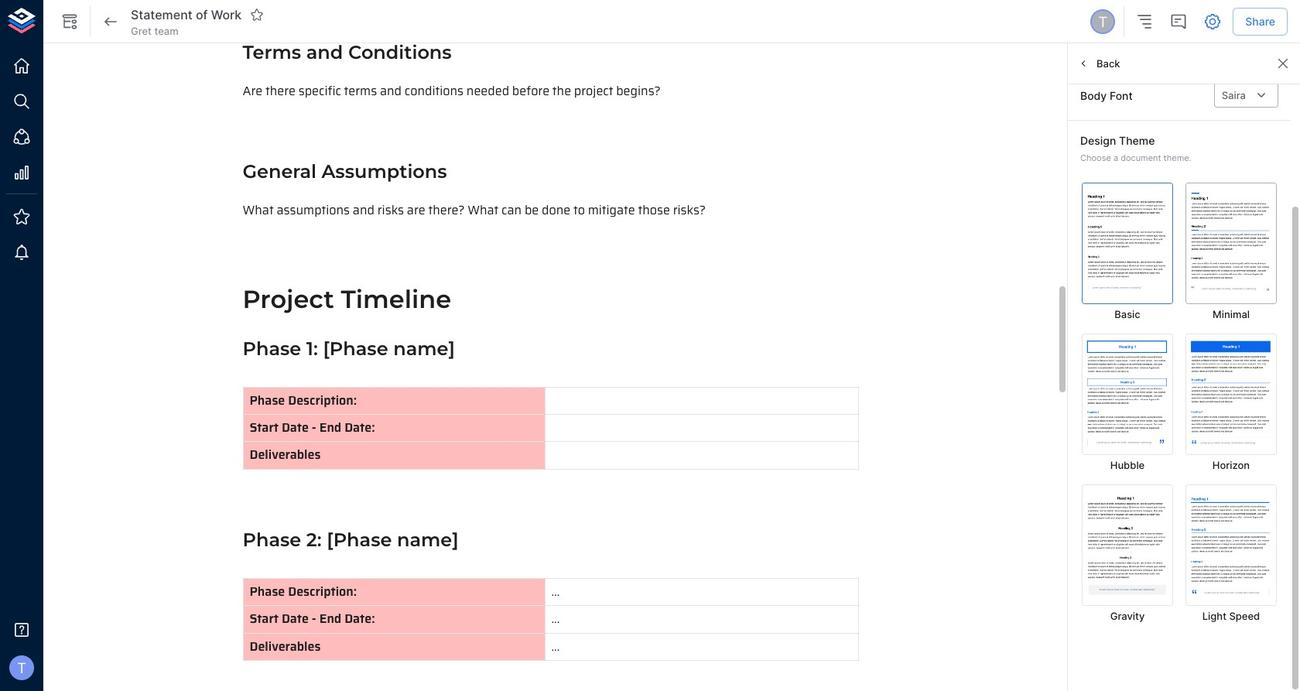 Task type: describe. For each thing, give the bounding box(es) containing it.
assumptions
[[277, 200, 350, 220]]

done
[[542, 200, 571, 220]]

1 start date - end date: from the top
[[250, 418, 375, 437]]

assumptions
[[322, 160, 447, 183]]

project
[[574, 81, 613, 100]]

2 date from the top
[[282, 609, 309, 629]]

theme
[[1119, 134, 1155, 147]]

be
[[525, 200, 539, 220]]

specific
[[298, 81, 341, 100]]

favorite image
[[250, 8, 264, 22]]

body
[[1080, 89, 1107, 102]]

body font
[[1080, 89, 1133, 102]]

name] for phase 2: [phase name]
[[397, 529, 459, 551]]

terms
[[344, 81, 377, 100]]

1 - from the top
[[312, 418, 316, 437]]

the
[[552, 81, 571, 100]]

terms
[[243, 41, 301, 63]]

statement
[[131, 7, 192, 22]]

general assumptions
[[243, 160, 447, 183]]

name] for phase 1: [phase name]
[[393, 337, 455, 360]]

are there specific terms and conditions needed before the project begins?
[[243, 81, 661, 100]]

risks
[[377, 200, 404, 220]]

minimal
[[1213, 308, 1250, 320]]

... for description:
[[551, 582, 560, 601]]

are
[[407, 200, 425, 220]]

1 deliverables from the top
[[250, 445, 321, 465]]

2 start date - end date: from the top
[[250, 609, 375, 629]]

settings image
[[1204, 12, 1222, 31]]

back button
[[1074, 52, 1124, 75]]

those
[[638, 200, 670, 220]]

design theme choose a document theme.
[[1080, 134, 1191, 163]]

0 horizontal spatial t
[[17, 659, 26, 676]]

2 deliverables from the top
[[250, 637, 321, 656]]

risks?
[[673, 200, 706, 220]]

begins?
[[616, 81, 661, 100]]

needed
[[466, 81, 509, 100]]

1 start from the top
[[250, 418, 279, 437]]

conditions
[[348, 41, 452, 63]]

2 horizontal spatial and
[[380, 81, 402, 100]]

show wiki image
[[60, 12, 79, 31]]

can
[[502, 200, 522, 220]]

2:
[[306, 529, 322, 551]]

1 what from the left
[[243, 200, 274, 220]]

1 date from the top
[[282, 418, 309, 437]]

... for date
[[551, 609, 560, 629]]

gret team link
[[131, 24, 179, 38]]

what assumptions and risks are there? what can be done to mitigate those risks?
[[243, 200, 706, 220]]

design
[[1080, 134, 1116, 147]]

1 end from the top
[[319, 418, 341, 437]]

2 vertical spatial and
[[353, 200, 375, 220]]

phase 1: [phase name]
[[243, 337, 455, 360]]

2 what from the left
[[468, 200, 499, 220]]

light
[[1202, 610, 1227, 622]]

[phase for 1:
[[323, 337, 388, 360]]

to
[[573, 200, 585, 220]]

project timeline
[[243, 284, 451, 314]]



Task type: locate. For each thing, give the bounding box(es) containing it.
2 phase description: from the top
[[250, 582, 357, 601]]

mitigate
[[588, 200, 635, 220]]

and left risks
[[353, 200, 375, 220]]

0 vertical spatial start date - end date:
[[250, 418, 375, 437]]

...
[[551, 582, 560, 601], [551, 609, 560, 629], [551, 637, 560, 656]]

t button
[[1088, 7, 1118, 36], [5, 651, 39, 685]]

phase 2: [phase name]
[[243, 529, 459, 551]]

timeline
[[341, 284, 451, 314]]

1 horizontal spatial what
[[468, 200, 499, 220]]

0 horizontal spatial what
[[243, 200, 274, 220]]

hubble
[[1110, 459, 1145, 471]]

0 vertical spatial date
[[282, 418, 309, 437]]

and up specific
[[306, 41, 343, 63]]

basic
[[1115, 308, 1140, 320]]

[phase
[[323, 337, 388, 360], [327, 529, 392, 551]]

terms and conditions
[[243, 41, 452, 63]]

1:
[[306, 337, 318, 360]]

there
[[265, 81, 296, 100]]

2 start from the top
[[250, 609, 279, 629]]

[phase for 2:
[[327, 529, 392, 551]]

saira button
[[1214, 83, 1278, 108]]

what
[[243, 200, 274, 220], [468, 200, 499, 220]]

conditions
[[405, 81, 464, 100]]

1 vertical spatial and
[[380, 81, 402, 100]]

light speed
[[1202, 610, 1260, 622]]

0 vertical spatial ...
[[551, 582, 560, 601]]

before
[[512, 81, 550, 100]]

0 vertical spatial -
[[312, 418, 316, 437]]

general
[[243, 160, 316, 183]]

theme.
[[1164, 152, 1191, 163]]

2 vertical spatial ...
[[551, 637, 560, 656]]

1 vertical spatial date:
[[345, 609, 375, 629]]

what down general
[[243, 200, 274, 220]]

1 vertical spatial t button
[[5, 651, 39, 685]]

comments image
[[1170, 12, 1188, 31]]

0 horizontal spatial t button
[[5, 651, 39, 685]]

and right "terms"
[[380, 81, 402, 100]]

gret
[[131, 25, 152, 37]]

what left can
[[468, 200, 499, 220]]

1 vertical spatial -
[[312, 609, 316, 629]]

-
[[312, 418, 316, 437], [312, 609, 316, 629]]

phase description: down 2:
[[250, 582, 357, 601]]

1 vertical spatial date
[[282, 609, 309, 629]]

1 description: from the top
[[288, 391, 357, 410]]

1 horizontal spatial and
[[353, 200, 375, 220]]

description: down the '1:'
[[288, 391, 357, 410]]

1 date: from the top
[[345, 418, 375, 437]]

name]
[[393, 337, 455, 360], [397, 529, 459, 551]]

3 ... from the top
[[551, 637, 560, 656]]

0 vertical spatial deliverables
[[250, 445, 321, 465]]

document
[[1121, 152, 1161, 163]]

deliverables
[[250, 445, 321, 465], [250, 637, 321, 656]]

1 vertical spatial ...
[[551, 609, 560, 629]]

2 description: from the top
[[288, 582, 357, 601]]

are
[[243, 81, 262, 100]]

0 vertical spatial date:
[[345, 418, 375, 437]]

end
[[319, 418, 341, 437], [319, 609, 341, 629]]

1 vertical spatial [phase
[[327, 529, 392, 551]]

1 vertical spatial start date - end date:
[[250, 609, 375, 629]]

0 vertical spatial start
[[250, 418, 279, 437]]

1 vertical spatial description:
[[288, 582, 357, 601]]

0 horizontal spatial and
[[306, 41, 343, 63]]

gravity
[[1110, 610, 1145, 622]]

1 horizontal spatial t button
[[1088, 7, 1118, 36]]

0 vertical spatial t button
[[1088, 7, 1118, 36]]

there?
[[428, 200, 465, 220]]

date:
[[345, 418, 375, 437], [345, 609, 375, 629]]

choose
[[1080, 152, 1111, 163]]

[phase right 2:
[[327, 529, 392, 551]]

1 vertical spatial name]
[[397, 529, 459, 551]]

0 vertical spatial description:
[[288, 391, 357, 410]]

and
[[306, 41, 343, 63], [380, 81, 402, 100], [353, 200, 375, 220]]

work
[[211, 7, 242, 22]]

2 ... from the top
[[551, 609, 560, 629]]

statement of work
[[131, 7, 242, 22]]

1 vertical spatial deliverables
[[250, 637, 321, 656]]

description: down 2:
[[288, 582, 357, 601]]

font
[[1110, 89, 1133, 102]]

phase
[[243, 337, 301, 360], [250, 391, 285, 410], [243, 529, 301, 551], [250, 582, 285, 601]]

share
[[1245, 15, 1275, 28]]

1 vertical spatial t
[[17, 659, 26, 676]]

1 phase description: from the top
[[250, 391, 357, 410]]

0 vertical spatial t
[[1098, 13, 1108, 30]]

phase description:
[[250, 391, 357, 410], [250, 582, 357, 601]]

share button
[[1233, 8, 1288, 36]]

0 vertical spatial name]
[[393, 337, 455, 360]]

start
[[250, 418, 279, 437], [250, 609, 279, 629]]

back
[[1097, 57, 1120, 69]]

1 ... from the top
[[551, 582, 560, 601]]

saira
[[1222, 89, 1246, 101]]

go back image
[[101, 12, 120, 31]]

horizon
[[1213, 459, 1250, 471]]

phase description: down the '1:'
[[250, 391, 357, 410]]

2 - from the top
[[312, 609, 316, 629]]

1 horizontal spatial t
[[1098, 13, 1108, 30]]

0 vertical spatial phase description:
[[250, 391, 357, 410]]

project
[[243, 284, 334, 314]]

a
[[1114, 152, 1118, 163]]

gret team
[[131, 25, 179, 37]]

0 vertical spatial [phase
[[323, 337, 388, 360]]

date
[[282, 418, 309, 437], [282, 609, 309, 629]]

speed
[[1229, 610, 1260, 622]]

start date - end date:
[[250, 418, 375, 437], [250, 609, 375, 629]]

1 vertical spatial phase description:
[[250, 582, 357, 601]]

0 vertical spatial and
[[306, 41, 343, 63]]

1 vertical spatial end
[[319, 609, 341, 629]]

2 date: from the top
[[345, 609, 375, 629]]

2 end from the top
[[319, 609, 341, 629]]

table of contents image
[[1135, 12, 1154, 31]]

1 vertical spatial start
[[250, 609, 279, 629]]

0 vertical spatial end
[[319, 418, 341, 437]]

of
[[196, 7, 208, 22]]

team
[[154, 25, 179, 37]]

t
[[1098, 13, 1108, 30], [17, 659, 26, 676]]

description:
[[288, 391, 357, 410], [288, 582, 357, 601]]

[phase right the '1:'
[[323, 337, 388, 360]]



Task type: vqa. For each thing, say whether or not it's contained in the screenshot.
the leftmost Business
no



